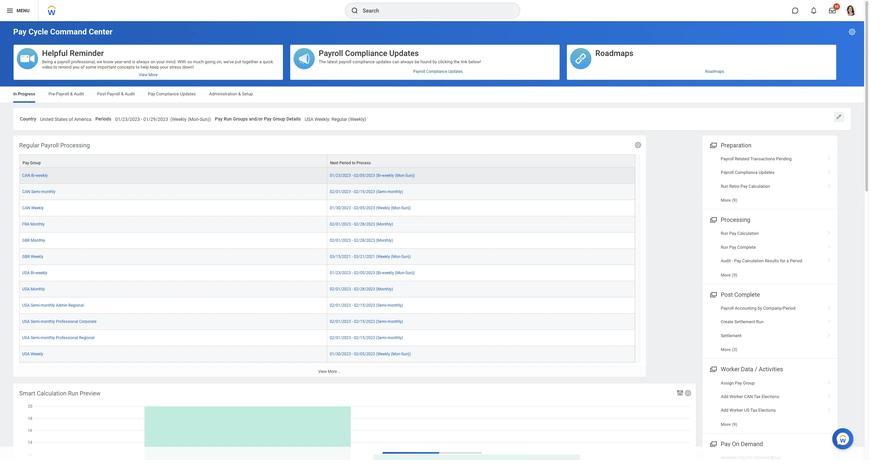 Task type: describe. For each thing, give the bounding box(es) containing it.
Search Workday  search field
[[363, 3, 507, 18]]

monthly for usa monthly
[[31, 287, 45, 291]]

chevron right image for payroll compliance updates
[[826, 168, 834, 174]]

pay down the "run pay calculation"
[[730, 245, 737, 250]]

row containing can weekly
[[19, 200, 636, 216]]

mind.
[[166, 59, 177, 64]]

helpful reminder
[[42, 49, 104, 58]]

going
[[205, 59, 216, 64]]

payroll up periods on the left of page
[[107, 91, 120, 96]]

pay left "groups"
[[215, 116, 223, 122]]

menu button
[[0, 0, 38, 21]]

01/29/2023
[[144, 117, 168, 122]]

periods
[[95, 116, 111, 122]]

calculation inside run retro pay calculation link
[[749, 184, 771, 189]]

pay run groups and/or pay group details
[[215, 116, 301, 122]]

updates
[[376, 59, 392, 64]]

(mon- inside text box
[[188, 117, 200, 122]]

monthly) for usa semi-monthly professional corporate
[[388, 319, 403, 324]]

audit for pre-payroll & audit
[[74, 91, 84, 96]]

the
[[454, 59, 460, 64]]

menu group image for processing
[[709, 215, 718, 224]]

0 horizontal spatial payroll compliance updates link
[[290, 66, 560, 76]]

add worker us tax elections
[[721, 408, 777, 413]]

usa for usa semi-monthly admin regional
[[22, 303, 30, 308]]

we've
[[224, 59, 234, 64]]

01/23/2023 for row containing can bi-weekly
[[330, 173, 351, 178]]

monthly) for usa semi-monthly admin regional
[[388, 303, 403, 308]]

row containing usa weekly
[[19, 346, 636, 362]]

periods element
[[115, 112, 211, 124]]

0 horizontal spatial to
[[53, 65, 57, 70]]

more for post complete
[[721, 347, 731, 352]]

menu group image for worker data / activities
[[709, 365, 718, 373]]

(weekly inside 01/23/2023 - 01/29/2023  (weekly (mon-sun)) text box
[[170, 117, 187, 122]]

(monthly) for usa monthly
[[376, 287, 393, 291]]

compliance up compliance
[[345, 49, 388, 58]]

next period to process button
[[327, 155, 635, 167]]

processing inside 'element'
[[60, 142, 90, 149]]

period inside list
[[791, 258, 803, 263]]

- for usa semi-monthly professional corporate
[[352, 319, 353, 324]]

02/01/2023 - 02/15/2023  (semi-monthly) for usa semi-monthly professional regional
[[330, 335, 403, 340]]

administration & setup
[[209, 91, 253, 96]]

more (9) button for worker data / activities
[[721, 421, 738, 427]]

on
[[151, 59, 156, 64]]

your right on
[[157, 59, 165, 64]]

pay on demand
[[721, 441, 764, 448]]

1 vertical spatial settlement
[[721, 333, 742, 338]]

01/30/2023 - 02/05/2023  (weekly (mon-sun)) link for usa weekly
[[330, 350, 411, 356]]

chevron right image for payroll accounting by company/period
[[826, 303, 834, 310]]

clicking
[[438, 59, 453, 64]]

3 02/01/2023 from the top
[[330, 238, 351, 243]]

chevron right image for payroll related transactions pending
[[826, 154, 834, 161]]

02/01/2023 - 02/15/2023  (semi-monthly) for usa semi-monthly professional corporate
[[330, 319, 403, 324]]

fra monthly link
[[22, 221, 45, 227]]

3 & from the left
[[238, 91, 241, 96]]

view more ... link
[[13, 366, 647, 377]]

admin
[[56, 303, 67, 308]]

related
[[736, 156, 750, 161]]

02/05/2023 for usa bi-weekly
[[354, 271, 375, 275]]

settlement link
[[703, 329, 838, 343]]

33 button
[[826, 3, 841, 18]]

9 chevron right image from the top
[[826, 453, 834, 459]]

01/23/2023 inside text box
[[115, 117, 140, 122]]

02/01/2023 for can semi-monthly
[[330, 189, 351, 194]]

pre-
[[48, 91, 56, 96]]

view more ...
[[318, 369, 341, 374]]

justify image
[[6, 7, 14, 15]]

02/01/2023 for usa semi-monthly professional corporate
[[330, 319, 351, 324]]

row containing pay group
[[19, 154, 636, 168]]

usa semi-monthly admin regional link
[[22, 302, 84, 308]]

02/01/2023 - 02/28/2023  (monthly) for fra monthly
[[330, 222, 393, 227]]

more (9) for worker data / activities
[[721, 422, 738, 427]]

command
[[50, 27, 87, 36]]

so
[[187, 59, 192, 64]]

row containing usa semi-monthly professional regional
[[19, 330, 636, 346]]

profile logan mcneil image
[[846, 5, 857, 17]]

- for fra monthly
[[352, 222, 353, 227]]

(9) for processing
[[733, 272, 738, 277]]

can bi-weekly
[[22, 173, 48, 178]]

inbox large image
[[830, 7, 836, 14]]

we
[[97, 59, 102, 64]]

calculation inside run pay calculation link
[[738, 231, 760, 236]]

gbr monthly
[[22, 238, 45, 243]]

usa weekly
[[22, 352, 43, 356]]

pay run groups and/or pay group details element
[[305, 112, 367, 124]]

row containing gbr weekly
[[19, 249, 636, 265]]

run pay calculation link
[[703, 227, 838, 240]]

1 horizontal spatial group
[[273, 116, 286, 122]]

gbr for gbr weekly
[[22, 254, 30, 259]]

progress
[[18, 91, 35, 96]]

pay right assign
[[736, 380, 743, 385]]

0 vertical spatial worker
[[721, 366, 740, 373]]

monthly for gbr monthly
[[31, 238, 45, 243]]

corporate
[[79, 319, 97, 324]]

USA Weekly: Regular (Weekly) text field
[[305, 113, 367, 124]]

1 vertical spatial complete
[[735, 291, 761, 298]]

run pay complete link
[[703, 240, 838, 254]]

and/or
[[249, 116, 263, 122]]

03/15/2021 - 03/21/2021  (weekly (mon-sun)) link
[[330, 253, 411, 259]]

run down the "run pay calculation"
[[721, 245, 729, 250]]

02/01/2023 for usa semi-monthly admin regional
[[330, 303, 351, 308]]

2 (monthly) from the top
[[376, 238, 393, 243]]

states
[[55, 117, 68, 122]]

pay cycle command center
[[13, 27, 113, 36]]

accounting
[[736, 306, 757, 311]]

03/15/2021 - 03/21/2021  (weekly (mon-sun))
[[330, 254, 411, 259]]

usa for usa weekly: regular (weekly)
[[305, 117, 314, 122]]

updates inside tab list
[[180, 91, 196, 96]]

compliance down clicking
[[427, 69, 448, 74]]

2 vertical spatial payroll compliance updates
[[721, 170, 775, 175]]

updates up the latest payroll compliance updates can always be found by clicking the link below!
[[390, 49, 419, 58]]

(bi- for row containing usa bi-weekly
[[376, 271, 382, 275]]

roadmaps button
[[567, 45, 837, 70]]

being a payroll professional, we know year-end is always on your mind. with so much going on, we've put together a quick video to remind you of some important concepts to help keep your stress down!
[[42, 59, 273, 70]]

country element
[[40, 112, 91, 124]]

keep
[[150, 65, 159, 70]]

(monthly) for fra monthly
[[376, 222, 393, 227]]

preparation
[[721, 142, 752, 149]]

pay left on
[[721, 441, 731, 448]]

menu banner
[[0, 0, 865, 21]]

audit for post payroll & audit
[[125, 91, 135, 96]]

pay inside popup button
[[23, 161, 29, 165]]

worker for us
[[730, 408, 744, 413]]

bi- for can
[[31, 173, 36, 178]]

video
[[42, 65, 52, 70]]

details
[[287, 116, 301, 122]]

more for worker data / activities
[[721, 422, 731, 427]]

quick
[[263, 59, 273, 64]]

payroll up retro
[[721, 170, 734, 175]]

02/01/2023 - 02/28/2023  (monthly) for usa monthly
[[330, 287, 393, 291]]

01/23/2023 - 02/05/2023  (bi-weekly (mon-sun)) for row containing can bi-weekly
[[330, 173, 415, 178]]

pay down run pay complete
[[735, 258, 742, 263]]

chevron right image for audit - pay calculation results for a period
[[826, 256, 834, 263]]

in
[[13, 91, 17, 96]]

chevron right image for add worker can tax elections
[[826, 392, 834, 398]]

professional for corporate
[[56, 319, 78, 324]]

more (9) link for preparation
[[703, 193, 838, 207]]

setup
[[242, 91, 253, 96]]

row containing usa semi-monthly admin regional
[[19, 297, 636, 314]]

regular inside text box
[[332, 117, 347, 122]]

compliance up run retro pay calculation
[[736, 170, 758, 175]]

of inside being a payroll professional, we know year-end is always on your mind. with so much going on, we've put together a quick video to remind you of some important concepts to help keep your stress down!
[[81, 65, 85, 70]]

can for can semi-monthly
[[22, 189, 30, 194]]

you
[[73, 65, 80, 70]]

post for post payroll & audit
[[97, 91, 106, 96]]

concepts
[[117, 65, 135, 70]]

chevron right image for run pay calculation
[[826, 229, 834, 235]]

02/01/2023 - 02/15/2023  (semi-monthly) link for can semi-monthly
[[330, 188, 403, 194]]

(weekly for can weekly
[[376, 206, 390, 210]]

monthly for fra monthly
[[30, 222, 45, 227]]

semi- for usa semi-monthly admin regional
[[31, 303, 41, 308]]

configure regular payroll processing image
[[635, 141, 642, 149]]

pay left cycle on the top of the page
[[13, 27, 27, 36]]

pay right retro
[[741, 184, 748, 189]]

usa for usa semi-monthly professional corporate
[[22, 319, 30, 324]]

add worker us tax elections link
[[703, 404, 838, 417]]

01/30/2023 - 02/05/2023  (weekly (mon-sun)) link for can weekly
[[330, 204, 411, 210]]

- for usa semi-monthly professional regional
[[352, 335, 353, 340]]

preview
[[80, 390, 101, 397]]

more (3)
[[721, 347, 738, 352]]

demand
[[742, 441, 764, 448]]

run up run pay complete
[[721, 231, 729, 236]]

01/30/2023 - 02/05/2023  (weekly (mon-sun)) for usa weekly
[[330, 352, 411, 356]]

1 vertical spatial payroll compliance updates
[[414, 69, 463, 74]]

usa for usa weekly
[[22, 352, 30, 356]]

us
[[745, 408, 750, 413]]

payroll accounting by company/period link
[[703, 301, 838, 315]]

can semi-monthly
[[22, 189, 55, 194]]

more (9) button for processing
[[721, 272, 738, 278]]

& for post payroll & audit
[[121, 91, 124, 96]]

1 horizontal spatial by
[[758, 306, 763, 311]]

on
[[733, 441, 740, 448]]

always inside being a payroll professional, we know year-end is always on your mind. with so much going on, we've put together a quick video to remind you of some important concepts to help keep your stress down!
[[136, 59, 150, 64]]

sun)) inside text box
[[200, 117, 211, 122]]

run left "groups"
[[224, 116, 232, 122]]

more for processing
[[721, 272, 731, 277]]

a inside list
[[787, 258, 790, 263]]

smart calculation run preview
[[19, 390, 101, 397]]

usa for usa semi-monthly professional regional
[[22, 335, 30, 340]]

run pay calculation
[[721, 231, 760, 236]]

row containing usa bi-weekly
[[19, 265, 636, 281]]

put
[[235, 59, 241, 64]]

tax for us
[[751, 408, 758, 413]]

stress
[[170, 65, 181, 70]]

payroll up country element
[[56, 91, 69, 96]]

- for usa monthly
[[352, 287, 353, 291]]

payroll inside payroll related transactions pending link
[[721, 156, 734, 161]]

next
[[330, 161, 339, 165]]

02/01/2023 - 02/15/2023  (semi-monthly) link for usa semi-monthly professional corporate
[[330, 318, 403, 324]]

audit - pay calculation results for a period link
[[703, 254, 838, 268]]

more inside regular payroll processing 'element'
[[328, 369, 337, 374]]

02/01/2023 for usa semi-monthly professional regional
[[330, 335, 351, 340]]

down!
[[182, 65, 194, 70]]

results
[[765, 258, 780, 263]]

activities
[[759, 366, 784, 373]]

row containing can bi-weekly
[[19, 168, 636, 184]]

more (3) button
[[721, 347, 738, 353]]

menu group image for preparation
[[709, 140, 718, 149]]

can for can weekly
[[22, 206, 30, 210]]

view
[[318, 369, 327, 374]]

2 02/01/2023 - 02/28/2023  (monthly) link from the top
[[330, 237, 393, 243]]

add worker can tax elections link
[[703, 390, 838, 404]]

process
[[357, 161, 371, 165]]

payroll inside regular payroll processing 'element'
[[41, 142, 59, 149]]

02/01/2023 - 02/15/2023  (semi-monthly) for usa semi-monthly admin regional
[[330, 303, 403, 308]]

regional for usa semi-monthly admin regional
[[68, 303, 84, 308]]

more (9) for preparation
[[721, 198, 738, 203]]

transactions
[[751, 156, 776, 161]]

fra monthly
[[22, 222, 45, 227]]

audit - pay calculation results for a period
[[721, 258, 803, 263]]

gbr for gbr monthly
[[22, 238, 30, 243]]

0 vertical spatial payroll compliance updates
[[319, 49, 419, 58]]

link
[[461, 59, 468, 64]]

1 vertical spatial processing
[[721, 216, 751, 223]]

02/15/2023 for usa semi-monthly professional regional
[[354, 335, 375, 340]]

02/01/2023 - 02/28/2023  (monthly) link for usa monthly
[[330, 285, 393, 291]]

can
[[393, 59, 400, 64]]

02/05/2023 for usa weekly
[[354, 352, 375, 356]]

administration
[[209, 91, 237, 96]]

of inside text field
[[69, 117, 73, 122]]

gbr weekly
[[22, 254, 43, 259]]

your down mind.
[[160, 65, 169, 70]]

run left preview
[[68, 390, 78, 397]]



Task type: vqa. For each thing, say whether or not it's contained in the screenshot.


Task type: locate. For each thing, give the bounding box(es) containing it.
0 vertical spatial 01/30/2023 - 02/05/2023  (weekly (mon-sun)) link
[[330, 204, 411, 210]]

1 vertical spatial by
[[758, 306, 763, 311]]

menu group image
[[709, 140, 718, 149], [709, 215, 718, 224], [709, 290, 718, 299]]

4 monthly) from the top
[[388, 335, 403, 340]]

group inside list
[[744, 380, 755, 385]]

by right accounting
[[758, 306, 763, 311]]

semi-
[[31, 189, 41, 194], [31, 303, 41, 308], [31, 319, 41, 324], [31, 335, 41, 340]]

2 vertical spatial 02/28/2023
[[354, 287, 375, 291]]

monthly inside fra monthly link
[[30, 222, 45, 227]]

period right 'next' at top left
[[340, 161, 351, 165]]

3 02/01/2023 - 02/28/2023  (monthly) link from the top
[[330, 285, 393, 291]]

(9) up post complete
[[733, 272, 738, 277]]

1 vertical spatial 01/30/2023 - 02/05/2023  (weekly (mon-sun))
[[330, 352, 411, 356]]

professional
[[56, 319, 78, 324], [56, 335, 78, 340]]

- for usa bi-weekly
[[352, 271, 353, 275]]

compliance
[[353, 59, 375, 64]]

33
[[835, 5, 839, 8]]

of right states
[[69, 117, 73, 122]]

02/15/2023 for usa semi-monthly admin regional
[[354, 303, 375, 308]]

2 horizontal spatial &
[[238, 91, 241, 96]]

12 row from the top
[[19, 330, 636, 346]]

1 vertical spatial worker
[[730, 394, 744, 399]]

to right the video
[[53, 65, 57, 70]]

1 horizontal spatial always
[[401, 59, 414, 64]]

know
[[103, 59, 114, 64]]

post for post complete
[[721, 291, 734, 298]]

monthly down usa semi-monthly professional corporate on the left of page
[[41, 335, 55, 340]]

regular
[[332, 117, 347, 122], [19, 142, 39, 149]]

4 02/01/2023 from the top
[[330, 287, 351, 291]]

United States of America text field
[[40, 113, 91, 124]]

1 vertical spatial bi-
[[31, 271, 35, 275]]

2 add from the top
[[721, 408, 729, 413]]

more (9) button up on
[[721, 421, 738, 427]]

group inside popup button
[[30, 161, 41, 165]]

4 02/15/2023 from the top
[[354, 335, 375, 340]]

a
[[54, 59, 56, 64], [260, 59, 262, 64], [787, 258, 790, 263]]

usa weekly link
[[22, 350, 43, 356]]

(semi- for usa semi-monthly admin regional
[[376, 303, 388, 308]]

worker for can
[[730, 394, 744, 399]]

1 horizontal spatial to
[[136, 65, 140, 70]]

monthly right fra
[[30, 222, 45, 227]]

0 horizontal spatial post
[[97, 91, 106, 96]]

professional for regional
[[56, 335, 78, 340]]

notifications large image
[[811, 7, 818, 14]]

1 menu group image from the top
[[709, 140, 718, 149]]

chevron right image inside run retro pay calculation link
[[826, 181, 834, 188]]

3 list from the top
[[703, 301, 838, 357]]

weekly for can weekly
[[31, 206, 44, 210]]

02/01/2023 - 02/15/2023  (semi-monthly) for can semi-monthly
[[330, 189, 403, 194]]

assign pay group link
[[703, 376, 838, 390]]

0 vertical spatial bi-
[[31, 173, 36, 178]]

01/23/2023 - 02/05/2023  (bi-weekly (mon-sun)) down 03/15/2021 - 03/21/2021  (weekly (mon-sun))
[[330, 271, 415, 275]]

1 02/28/2023 from the top
[[354, 222, 375, 227]]

more inside dropdown button
[[721, 347, 731, 352]]

3 chevron right image from the top
[[826, 392, 834, 398]]

(semi- for can semi-monthly
[[376, 189, 388, 194]]

being
[[42, 59, 53, 64]]

chevron right image inside add worker can tax elections link
[[826, 392, 834, 398]]

2 vertical spatial 02/01/2023 - 02/28/2023  (monthly)
[[330, 287, 393, 291]]

1 02/01/2023 - 02/28/2023  (monthly) from the top
[[330, 222, 393, 227]]

0 vertical spatial regional
[[68, 303, 84, 308]]

10 row from the top
[[19, 297, 636, 314]]

2 gbr from the top
[[22, 254, 30, 259]]

4 chevron right image from the top
[[826, 242, 834, 249]]

chevron right image inside payroll accounting by company/period link
[[826, 303, 834, 310]]

0 vertical spatial of
[[81, 65, 85, 70]]

0 vertical spatial post
[[97, 91, 106, 96]]

with
[[178, 59, 186, 64]]

& right pre-
[[70, 91, 73, 96]]

chevron right image inside create settlement run link
[[826, 317, 834, 324]]

payroll down united
[[41, 142, 59, 149]]

0 vertical spatial menu group image
[[709, 140, 718, 149]]

0 vertical spatial (bi-
[[376, 173, 382, 178]]

pay right and/or
[[264, 116, 272, 122]]

0 horizontal spatial audit
[[74, 91, 84, 96]]

0 vertical spatial 01/30/2023
[[330, 206, 351, 210]]

menu group image
[[709, 365, 718, 373], [709, 439, 718, 448]]

a right "being"
[[54, 59, 56, 64]]

monthly
[[41, 189, 55, 194], [41, 303, 55, 308], [41, 319, 55, 324], [41, 335, 55, 340]]

1 (semi- from the top
[[376, 189, 388, 194]]

more (9) button
[[721, 197, 738, 203], [721, 272, 738, 278], [721, 421, 738, 427]]

02/05/2023 for can weekly
[[354, 206, 375, 210]]

2 01/23/2023 - 02/05/2023  (bi-weekly (mon-sun)) link from the top
[[330, 269, 415, 275]]

3 menu group image from the top
[[709, 290, 718, 299]]

0 horizontal spatial payroll
[[57, 59, 70, 64]]

1 (9) from the top
[[733, 198, 738, 203]]

01/30/2023 for usa weekly
[[330, 352, 351, 356]]

01/23/2023 - 02/05/2023  (bi-weekly (mon-sun)) link for row containing can bi-weekly
[[330, 172, 415, 178]]

3 more (9) from the top
[[721, 422, 738, 427]]

chevron right image inside payroll compliance updates link
[[826, 168, 834, 174]]

regular inside 'element'
[[19, 142, 39, 149]]

list containing assign pay group
[[703, 376, 838, 431]]

02/15/2023 for usa semi-monthly professional corporate
[[354, 319, 375, 324]]

updates down payroll related transactions pending link
[[759, 170, 775, 175]]

02/01/2023 - 02/15/2023  (semi-monthly) link for usa semi-monthly admin regional
[[330, 302, 403, 308]]

audit inside list
[[721, 258, 731, 263]]

0 vertical spatial 02/28/2023
[[354, 222, 375, 227]]

1 horizontal spatial regular
[[332, 117, 347, 122]]

always up help
[[136, 59, 150, 64]]

6 row from the top
[[19, 232, 636, 249]]

worker
[[721, 366, 740, 373], [730, 394, 744, 399], [730, 408, 744, 413]]

monthly
[[30, 222, 45, 227], [31, 238, 45, 243], [31, 287, 45, 291]]

usa semi-monthly admin regional
[[22, 303, 84, 308]]

be
[[415, 59, 420, 64]]

02/01/2023 - 02/28/2023  (monthly) link for fra monthly
[[330, 221, 393, 227]]

tax for can
[[754, 394, 761, 399]]

1 vertical spatial more (9) link
[[703, 268, 838, 282]]

chevron right image
[[826, 181, 834, 188], [826, 378, 834, 385], [826, 392, 834, 398], [826, 406, 834, 412]]

3 02/01/2023 - 02/15/2023  (semi-monthly) link from the top
[[330, 318, 403, 324]]

6 chevron right image from the top
[[826, 303, 834, 310]]

(weekly)
[[349, 117, 367, 122]]

add
[[721, 394, 729, 399], [721, 408, 729, 413]]

row
[[19, 154, 636, 168], [19, 168, 636, 184], [19, 184, 636, 200], [19, 200, 636, 216], [19, 216, 636, 232], [19, 232, 636, 249], [19, 249, 636, 265], [19, 265, 636, 281], [19, 281, 636, 297], [19, 297, 636, 314], [19, 314, 636, 330], [19, 330, 636, 346], [19, 346, 636, 362]]

3 more (9) link from the top
[[703, 417, 838, 431]]

audit down 'concepts'
[[125, 91, 135, 96]]

1 vertical spatial group
[[30, 161, 41, 165]]

pay up "can bi-weekly" link
[[23, 161, 29, 165]]

by right found
[[433, 59, 437, 64]]

2 menu group image from the top
[[709, 215, 718, 224]]

payroll for helpful
[[57, 59, 70, 64]]

can inside "can bi-weekly" link
[[22, 173, 30, 178]]

2 list from the top
[[703, 227, 838, 282]]

2 & from the left
[[121, 91, 124, 96]]

1 & from the left
[[70, 91, 73, 96]]

0 vertical spatial period
[[340, 161, 351, 165]]

monthly left admin
[[41, 303, 55, 308]]

01/30/2023 - 02/05/2023  (weekly (mon-sun))
[[330, 206, 411, 210], [330, 352, 411, 356]]

2 horizontal spatial audit
[[721, 258, 731, 263]]

usa for usa monthly
[[22, 287, 30, 291]]

& for pre-payroll & audit
[[70, 91, 73, 96]]

chevron right image inside audit - pay calculation results for a period link
[[826, 256, 834, 263]]

america
[[74, 117, 91, 122]]

0 vertical spatial roadmaps
[[596, 49, 634, 58]]

4 row from the top
[[19, 200, 636, 216]]

1 vertical spatial of
[[69, 117, 73, 122]]

2 payroll from the left
[[339, 59, 352, 64]]

2 (9) from the top
[[733, 272, 738, 277]]

more (9) link
[[703, 193, 838, 207], [703, 268, 838, 282], [703, 417, 838, 431]]

1 vertical spatial gbr
[[22, 254, 30, 259]]

updates inside list
[[759, 170, 775, 175]]

2 02/28/2023 from the top
[[354, 238, 375, 243]]

2 vertical spatial 01/23/2023
[[330, 271, 351, 275]]

elections
[[762, 394, 780, 399], [759, 408, 777, 413]]

payroll compliance updates link down found
[[290, 66, 560, 76]]

1 02/01/2023 from the top
[[330, 189, 351, 194]]

03/15/2021
[[330, 254, 351, 259]]

period
[[340, 161, 351, 165], [791, 258, 803, 263]]

1 horizontal spatial processing
[[721, 216, 751, 223]]

edit image
[[836, 114, 843, 120]]

1 01/30/2023 - 02/05/2023  (weekly (mon-sun)) from the top
[[330, 206, 411, 210]]

compliance inside tab list
[[156, 91, 179, 96]]

of down professional,
[[81, 65, 85, 70]]

1 vertical spatial period
[[791, 258, 803, 263]]

1 vertical spatial regular
[[19, 142, 39, 149]]

01/23/2023 - 02/05/2023  (bi-weekly (mon-sun)) down process
[[330, 173, 415, 178]]

tab list
[[7, 87, 858, 103]]

add for add worker us tax elections
[[721, 408, 729, 413]]

calculation left results
[[743, 258, 764, 263]]

01/23/2023 down 03/15/2021
[[330, 271, 351, 275]]

8 chevron right image from the top
[[826, 331, 834, 337]]

2 vertical spatial menu group image
[[709, 290, 718, 299]]

more (9) button down retro
[[721, 197, 738, 203]]

audit
[[74, 91, 84, 96], [125, 91, 135, 96], [721, 258, 731, 263]]

run down payroll accounting by company/period
[[757, 319, 764, 324]]

period inside popup button
[[340, 161, 351, 165]]

0 horizontal spatial always
[[136, 59, 150, 64]]

post up create
[[721, 291, 734, 298]]

row containing usa semi-monthly professional corporate
[[19, 314, 636, 330]]

0 vertical spatial add
[[721, 394, 729, 399]]

0 vertical spatial weekly
[[31, 206, 44, 210]]

chevron right image for settlement
[[826, 331, 834, 337]]

0 vertical spatial by
[[433, 59, 437, 64]]

01/23/2023 for row containing usa bi-weekly
[[330, 271, 351, 275]]

list containing payroll related transactions pending
[[703, 152, 838, 207]]

1 vertical spatial menu group image
[[709, 439, 718, 448]]

can for can bi-weekly
[[22, 173, 30, 178]]

payroll
[[57, 59, 70, 64], [339, 59, 352, 64]]

processing up the "run pay calculation"
[[721, 216, 751, 223]]

group
[[273, 116, 286, 122], [30, 161, 41, 165], [744, 380, 755, 385]]

1 monthly) from the top
[[388, 189, 403, 194]]

0 vertical spatial elections
[[762, 394, 780, 399]]

tax right us
[[751, 408, 758, 413]]

1 vertical spatial 01/23/2023 - 02/05/2023  (bi-weekly (mon-sun)) link
[[330, 269, 415, 275]]

1 list from the top
[[703, 152, 838, 207]]

monthly for usa semi-monthly professional regional
[[41, 335, 55, 340]]

1 horizontal spatial period
[[791, 258, 803, 263]]

chevron right image inside run pay calculation link
[[826, 229, 834, 235]]

add left us
[[721, 408, 729, 413]]

calculation inside audit - pay calculation results for a period link
[[743, 258, 764, 263]]

add down assign
[[721, 394, 729, 399]]

weekly up usa bi-weekly link
[[31, 254, 43, 259]]

to left process
[[352, 161, 356, 165]]

on,
[[217, 59, 223, 64]]

2 01/30/2023 - 02/05/2023  (weekly (mon-sun)) link from the top
[[330, 350, 411, 356]]

can inside can semi-monthly link
[[22, 189, 30, 194]]

can up fra
[[22, 206, 30, 210]]

more (9) link for worker data / activities
[[703, 417, 838, 431]]

group down "data"
[[744, 380, 755, 385]]

cycle
[[29, 27, 48, 36]]

more (9) for processing
[[721, 272, 738, 277]]

1 vertical spatial (bi-
[[376, 271, 382, 275]]

chevron right image for run retro pay calculation
[[826, 181, 834, 188]]

6 02/01/2023 from the top
[[330, 319, 351, 324]]

always
[[136, 59, 150, 64], [401, 59, 414, 64]]

weekly up fra monthly link
[[31, 206, 44, 210]]

chevron right image for add worker us tax elections
[[826, 406, 834, 412]]

gbr down fra
[[22, 238, 30, 243]]

1 02/05/2023 from the top
[[354, 173, 375, 178]]

2 vertical spatial group
[[744, 380, 755, 385]]

list containing payroll accounting by company/period
[[703, 301, 838, 357]]

0 vertical spatial 02/01/2023 - 02/28/2023  (monthly)
[[330, 222, 393, 227]]

0 horizontal spatial period
[[340, 161, 351, 165]]

united states of america
[[40, 117, 91, 122]]

menu group image for pay on demand
[[709, 439, 718, 448]]

groups
[[233, 116, 248, 122]]

payroll compliance updates up run retro pay calculation
[[721, 170, 775, 175]]

complete down the "run pay calculation"
[[738, 245, 756, 250]]

13 row from the top
[[19, 346, 636, 362]]

3 02/01/2023 - 02/15/2023  (semi-monthly) from the top
[[330, 319, 403, 324]]

1 vertical spatial payroll compliance updates link
[[703, 166, 838, 179]]

9 row from the top
[[19, 281, 636, 297]]

1 always from the left
[[136, 59, 150, 64]]

02/01/2023 for usa monthly
[[330, 287, 351, 291]]

- for can semi-monthly
[[352, 189, 353, 194]]

0 vertical spatial regular
[[332, 117, 347, 122]]

payroll for payroll
[[339, 59, 352, 64]]

payroll up create
[[721, 306, 734, 311]]

bi- down pay group
[[31, 173, 36, 178]]

updates down down!
[[180, 91, 196, 96]]

complete inside list
[[738, 245, 756, 250]]

(weekly inside 03/15/2021 - 03/21/2021  (weekly (mon-sun)) link
[[376, 254, 390, 259]]

0 vertical spatial professional
[[56, 319, 78, 324]]

is
[[132, 59, 135, 64]]

assign pay group
[[721, 380, 755, 385]]

1 vertical spatial more (9) button
[[721, 272, 738, 278]]

01/23/2023 - 02/05/2023  (bi-weekly (mon-sun)) link down process
[[330, 172, 415, 178]]

payroll down be on the left of the page
[[414, 69, 426, 74]]

monthly inside the gbr monthly link
[[31, 238, 45, 243]]

1 vertical spatial 02/28/2023
[[354, 238, 375, 243]]

more left (3)
[[721, 347, 731, 352]]

add worker can tax elections
[[721, 394, 780, 399]]

calculation up run pay complete
[[738, 231, 760, 236]]

1 vertical spatial weekly
[[31, 254, 43, 259]]

0 horizontal spatial a
[[54, 59, 56, 64]]

elections down add worker can tax elections link
[[759, 408, 777, 413]]

0 vertical spatial (monthly)
[[376, 222, 393, 227]]

more up post complete
[[721, 272, 731, 277]]

elections down assign pay group link
[[762, 394, 780, 399]]

chevron right image for run pay complete
[[826, 242, 834, 249]]

chevron right image inside payroll related transactions pending link
[[826, 154, 834, 161]]

0 horizontal spatial &
[[70, 91, 73, 96]]

complete
[[738, 245, 756, 250], [735, 291, 761, 298]]

can up "add worker us tax elections"
[[745, 394, 753, 399]]

2 (bi- from the top
[[376, 271, 382, 275]]

2 chevron right image from the top
[[826, 168, 834, 174]]

01/23/2023 - 02/05/2023  (bi-weekly (mon-sun)) link down 03/15/2021 - 03/21/2021  (weekly (mon-sun))
[[330, 269, 415, 275]]

0 vertical spatial 01/23/2023
[[115, 117, 140, 122]]

1 vertical spatial 02/01/2023 - 02/28/2023  (monthly) link
[[330, 237, 393, 243]]

0 vertical spatial payroll compliance updates link
[[290, 66, 560, 76]]

tax up "add worker us tax elections"
[[754, 394, 761, 399]]

regular right 'weekly:'
[[332, 117, 347, 122]]

- for gbr weekly
[[352, 254, 353, 259]]

1 01/30/2023 from the top
[[330, 206, 351, 210]]

chevron right image for assign pay group
[[826, 378, 834, 385]]

1 horizontal spatial a
[[260, 59, 262, 64]]

2 horizontal spatial a
[[787, 258, 790, 263]]

1 gbr from the top
[[22, 238, 30, 243]]

run left retro
[[721, 184, 729, 189]]

worker inside add worker us tax elections link
[[730, 408, 744, 413]]

1 vertical spatial more (9)
[[721, 272, 738, 277]]

1 more (9) link from the top
[[703, 193, 838, 207]]

/
[[755, 366, 758, 373]]

2 02/05/2023 from the top
[[354, 206, 375, 210]]

2 more (9) link from the top
[[703, 268, 838, 282]]

worker left us
[[730, 408, 744, 413]]

3 (monthly) from the top
[[376, 287, 393, 291]]

payroll compliance updates down clicking
[[414, 69, 463, 74]]

complete up accounting
[[735, 291, 761, 298]]

(9)
[[733, 198, 738, 203], [733, 272, 738, 277], [733, 422, 738, 427]]

pay
[[13, 27, 27, 36], [148, 91, 155, 96], [215, 116, 223, 122], [264, 116, 272, 122], [23, 161, 29, 165], [741, 184, 748, 189], [730, 231, 737, 236], [730, 245, 737, 250], [735, 258, 742, 263], [736, 380, 743, 385], [721, 441, 731, 448]]

1 horizontal spatial &
[[121, 91, 124, 96]]

row containing usa monthly
[[19, 281, 636, 297]]

0 horizontal spatial regular
[[19, 142, 39, 149]]

more for preparation
[[721, 198, 731, 203]]

2 01/30/2023 - 02/05/2023  (weekly (mon-sun)) from the top
[[330, 352, 411, 356]]

usa bi-weekly link
[[22, 269, 47, 275]]

0 vertical spatial 01/30/2023 - 02/05/2023  (weekly (mon-sun))
[[330, 206, 411, 210]]

row containing can semi-monthly
[[19, 184, 636, 200]]

post inside tab list
[[97, 91, 106, 96]]

...
[[338, 369, 341, 374]]

2 vertical spatial 02/01/2023 - 02/28/2023  (monthly) link
[[330, 285, 393, 291]]

0 vertical spatial more (9) link
[[703, 193, 838, 207]]

regional right admin
[[68, 303, 84, 308]]

2 horizontal spatial to
[[352, 161, 356, 165]]

regular payroll processing element
[[13, 135, 647, 377]]

(weekly
[[170, 117, 187, 122], [376, 206, 390, 210], [376, 254, 390, 259], [376, 352, 390, 356]]

main content containing pay cycle command center
[[0, 21, 865, 460]]

more
[[721, 198, 731, 203], [721, 272, 731, 277], [721, 347, 731, 352], [328, 369, 337, 374], [721, 422, 731, 427]]

8 row from the top
[[19, 265, 636, 281]]

chevron right image
[[826, 154, 834, 161], [826, 168, 834, 174], [826, 229, 834, 235], [826, 242, 834, 249], [826, 256, 834, 263], [826, 303, 834, 310], [826, 317, 834, 324], [826, 331, 834, 337], [826, 453, 834, 459]]

configure smart calculation run preview image
[[685, 389, 692, 397]]

2 02/01/2023 from the top
[[330, 222, 351, 227]]

usa
[[305, 117, 314, 122], [22, 271, 30, 275], [22, 287, 30, 291], [22, 303, 30, 308], [22, 319, 30, 324], [22, 335, 30, 340], [22, 352, 30, 356]]

post payroll & audit
[[97, 91, 135, 96]]

pay up 01/29/2023 in the left of the page
[[148, 91, 155, 96]]

1 horizontal spatial roadmaps
[[706, 69, 725, 74]]

configure and view chart data image
[[677, 389, 685, 397]]

regional for usa semi-monthly professional regional
[[79, 335, 94, 340]]

02/28/2023
[[354, 222, 375, 227], [354, 238, 375, 243], [354, 287, 375, 291]]

list for preparation
[[703, 152, 838, 207]]

roadmaps inside roadmaps button
[[596, 49, 634, 58]]

(semi- for usa semi-monthly professional regional
[[376, 335, 388, 340]]

reminder
[[70, 49, 104, 58]]

a right for
[[787, 258, 790, 263]]

more (9) button for preparation
[[721, 197, 738, 203]]

roadmaps inside roadmaps link
[[706, 69, 725, 74]]

chevron right image inside assign pay group link
[[826, 378, 834, 385]]

3 (9) from the top
[[733, 422, 738, 427]]

02/01/2023
[[330, 189, 351, 194], [330, 222, 351, 227], [330, 238, 351, 243], [330, 287, 351, 291], [330, 303, 351, 308], [330, 319, 351, 324], [330, 335, 351, 340]]

2 vertical spatial more (9) button
[[721, 421, 738, 427]]

01/30/2023 for can weekly
[[330, 206, 351, 210]]

0 vertical spatial settlement
[[735, 319, 756, 324]]

semi- for can semi-monthly
[[31, 189, 41, 194]]

much
[[193, 59, 204, 64]]

monthly)
[[388, 189, 403, 194], [388, 303, 403, 308], [388, 319, 403, 324], [388, 335, 403, 340]]

country
[[20, 116, 36, 122]]

chevron right image inside run pay complete link
[[826, 242, 834, 249]]

0 vertical spatial tax
[[754, 394, 761, 399]]

1 01/23/2023 - 02/05/2023  (bi-weekly (mon-sun)) link from the top
[[330, 172, 415, 178]]

professional,
[[71, 59, 96, 64]]

1 02/01/2023 - 02/15/2023  (semi-monthly) from the top
[[330, 189, 403, 194]]

menu group image for post complete
[[709, 290, 718, 299]]

3 02/05/2023 from the top
[[354, 271, 375, 275]]

usa semi-monthly professional corporate
[[22, 319, 97, 324]]

4 list from the top
[[703, 376, 838, 431]]

group up "can bi-weekly" link
[[30, 161, 41, 165]]

01/23/2023 - 01/29/2023  (weekly (mon-sun))
[[115, 117, 211, 122]]

3 monthly) from the top
[[388, 319, 403, 324]]

1 vertical spatial menu group image
[[709, 215, 718, 224]]

3 more (9) button from the top
[[721, 421, 738, 427]]

semi- up usa weekly link
[[31, 335, 41, 340]]

more down retro
[[721, 198, 731, 203]]

to inside popup button
[[352, 161, 356, 165]]

updates
[[390, 49, 419, 58], [449, 69, 463, 74], [180, 91, 196, 96], [759, 170, 775, 175]]

5 chevron right image from the top
[[826, 256, 834, 263]]

2 (semi- from the top
[[376, 303, 388, 308]]

0 vertical spatial processing
[[60, 142, 90, 149]]

11 row from the top
[[19, 314, 636, 330]]

0 vertical spatial 01/23/2023 - 02/05/2023  (bi-weekly (mon-sun)) link
[[330, 172, 415, 178]]

(semi- for usa semi-monthly professional corporate
[[376, 319, 388, 324]]

0 vertical spatial monthly
[[30, 222, 45, 227]]

usa inside text box
[[305, 117, 314, 122]]

1 more (9) button from the top
[[721, 197, 738, 203]]

1 (bi- from the top
[[376, 173, 382, 178]]

1 vertical spatial tax
[[751, 408, 758, 413]]

2 vertical spatial (monthly)
[[376, 287, 393, 291]]

main content
[[0, 21, 865, 460]]

01/23/2023 - 01/29/2023  (Weekly (Mon-Sun)) text field
[[115, 113, 211, 124]]

settlement up the more (3) dropdown button
[[721, 333, 742, 338]]

period right for
[[791, 258, 803, 263]]

monthly for usa semi-monthly admin regional
[[41, 303, 55, 308]]

add for add worker can tax elections
[[721, 394, 729, 399]]

2 chevron right image from the top
[[826, 378, 834, 385]]

more (9) link down "add worker us tax elections"
[[703, 417, 838, 431]]

1 01/30/2023 - 02/05/2023  (weekly (mon-sun)) link from the top
[[330, 204, 411, 210]]

02/28/2023 down 03/21/2021
[[354, 287, 375, 291]]

row containing gbr monthly
[[19, 232, 636, 249]]

1 horizontal spatial of
[[81, 65, 85, 70]]

usa weekly: regular (weekly)
[[305, 117, 367, 122]]

5 row from the top
[[19, 216, 636, 232]]

2 vertical spatial monthly
[[31, 287, 45, 291]]

always left be on the left of the page
[[401, 59, 414, 64]]

payroll inside being a payroll professional, we know year-end is always on your mind. with so much going on, we've put together a quick video to remind you of some important concepts to help keep your stress down!
[[57, 59, 70, 64]]

1 horizontal spatial audit
[[125, 91, 135, 96]]

0 vertical spatial 01/23/2023 - 02/05/2023  (bi-weekly (mon-sun))
[[330, 173, 415, 178]]

1 vertical spatial (monthly)
[[376, 238, 393, 243]]

to left help
[[136, 65, 140, 70]]

sun))
[[200, 117, 211, 122], [406, 173, 415, 178], [402, 206, 411, 210], [402, 254, 411, 259], [406, 271, 415, 275], [402, 352, 411, 356]]

elections for add worker can tax elections
[[762, 394, 780, 399]]

audit down run pay complete
[[721, 258, 731, 263]]

payroll compliance updates link down transactions
[[703, 166, 838, 179]]

tab list containing in progress
[[7, 87, 858, 103]]

1 vertical spatial 02/01/2023 - 02/28/2023  (monthly)
[[330, 238, 393, 243]]

settlement down accounting
[[735, 319, 756, 324]]

1 payroll from the left
[[57, 59, 70, 64]]

1 02/01/2023 - 02/15/2023  (semi-monthly) link from the top
[[330, 188, 403, 194]]

2 02/01/2023 - 02/28/2023  (monthly) from the top
[[330, 238, 393, 243]]

(9) down retro
[[733, 198, 738, 203]]

weekly for usa weekly
[[31, 352, 43, 356]]

chevron right image inside add worker us tax elections link
[[826, 406, 834, 412]]

3 02/28/2023 from the top
[[354, 287, 375, 291]]

0 horizontal spatial group
[[30, 161, 41, 165]]

1 01/23/2023 - 02/05/2023  (bi-weekly (mon-sun)) from the top
[[330, 173, 415, 178]]

elections for add worker us tax elections
[[759, 408, 777, 413]]

more (9) link down results
[[703, 268, 838, 282]]

4 (semi- from the top
[[376, 335, 388, 340]]

semi- for usa semi-monthly professional regional
[[31, 335, 41, 340]]

0 horizontal spatial roadmaps
[[596, 49, 634, 58]]

found
[[421, 59, 432, 64]]

02/01/2023 for fra monthly
[[330, 222, 351, 227]]

calculation inside smart calculation run preview element
[[37, 390, 67, 397]]

3 chevron right image from the top
[[826, 229, 834, 235]]

1 more (9) from the top
[[721, 198, 738, 203]]

more left "..."
[[328, 369, 337, 374]]

list containing run pay calculation
[[703, 227, 838, 282]]

chevron right image inside settlement link
[[826, 331, 834, 337]]

4 02/01/2023 - 02/15/2023  (semi-monthly) from the top
[[330, 335, 403, 340]]

01/30/2023 - 02/05/2023  (weekly (mon-sun)) for can weekly
[[330, 206, 411, 210]]

1 vertical spatial monthly
[[31, 238, 45, 243]]

5 02/01/2023 from the top
[[330, 303, 351, 308]]

1 vertical spatial 01/30/2023 - 02/05/2023  (weekly (mon-sun)) link
[[330, 350, 411, 356]]

02/28/2023 up 03/15/2021 - 03/21/2021  (weekly (mon-sun)) link
[[354, 222, 375, 227]]

gbr weekly link
[[22, 253, 43, 259]]

3 row from the top
[[19, 184, 636, 200]]

configure this page image
[[849, 28, 857, 36]]

- inside text box
[[141, 117, 142, 122]]

worker inside add worker can tax elections link
[[730, 394, 744, 399]]

gbr up usa bi-weekly link
[[22, 254, 30, 259]]

pre-payroll & audit
[[48, 91, 84, 96]]

bi- for usa
[[31, 271, 35, 275]]

2 vertical spatial more (9) link
[[703, 417, 838, 431]]

can inside can weekly link
[[22, 206, 30, 210]]

2 01/23/2023 - 02/05/2023  (bi-weekly (mon-sun)) from the top
[[330, 271, 415, 275]]

0 horizontal spatial by
[[433, 59, 437, 64]]

list
[[703, 152, 838, 207], [703, 227, 838, 282], [703, 301, 838, 357], [703, 376, 838, 431]]

payroll up remind
[[57, 59, 70, 64]]

updates down the
[[449, 69, 463, 74]]

02/28/2023 for fra monthly
[[354, 222, 375, 227]]

01/23/2023 - 02/05/2023  (bi-weekly (mon-sun)) for row containing usa bi-weekly
[[330, 271, 415, 275]]

1 row from the top
[[19, 154, 636, 168]]

1 vertical spatial elections
[[759, 408, 777, 413]]

3 02/15/2023 from the top
[[354, 319, 375, 324]]

1 vertical spatial regional
[[79, 335, 94, 340]]

below!
[[469, 59, 481, 64]]

monthly up gbr weekly link
[[31, 238, 45, 243]]

02/01/2023 - 02/28/2023  (monthly) link
[[330, 221, 393, 227], [330, 237, 393, 243], [330, 285, 393, 291]]

semi- down usa monthly
[[31, 303, 41, 308]]

weekly:
[[315, 117, 331, 122]]

7 chevron right image from the top
[[826, 317, 834, 324]]

2 more (9) button from the top
[[721, 272, 738, 278]]

2 01/30/2023 from the top
[[330, 352, 351, 356]]

processing down america
[[60, 142, 90, 149]]

7 row from the top
[[19, 249, 636, 265]]

monthly inside 'usa monthly' link
[[31, 287, 45, 291]]

assign
[[721, 380, 735, 385]]

pay up run pay complete
[[730, 231, 737, 236]]

list for worker data / activities
[[703, 376, 838, 431]]

monthly down usa bi-weekly
[[31, 287, 45, 291]]

payroll up "latest" on the top of the page
[[319, 49, 343, 58]]

- for usa semi-monthly admin regional
[[352, 303, 353, 308]]

(9) for worker data / activities
[[733, 422, 738, 427]]

retro
[[730, 184, 740, 189]]

(9) down "add worker us tax elections"
[[733, 422, 738, 427]]

pay inside tab list
[[148, 91, 155, 96]]

the
[[319, 59, 326, 64]]

search image
[[351, 7, 359, 15]]

weekly down usa semi-monthly professional regional
[[31, 352, 43, 356]]

menu
[[17, 8, 30, 13]]

usa semi-monthly professional corporate link
[[22, 318, 97, 324]]

(bi-
[[376, 173, 382, 178], [376, 271, 382, 275]]

02/15/2023
[[354, 189, 375, 194], [354, 303, 375, 308], [354, 319, 375, 324], [354, 335, 375, 340]]

more (9) button up post complete
[[721, 272, 738, 278]]

group left details
[[273, 116, 286, 122]]

4 02/05/2023 from the top
[[354, 352, 375, 356]]

0 vertical spatial menu group image
[[709, 365, 718, 373]]

professional down usa semi-monthly professional corporate on the left of page
[[56, 335, 78, 340]]

calculation
[[749, 184, 771, 189], [738, 231, 760, 236], [743, 258, 764, 263], [37, 390, 67, 397]]

row containing fra monthly
[[19, 216, 636, 232]]

1 02/01/2023 - 02/28/2023  (monthly) link from the top
[[330, 221, 393, 227]]

01/23/2023 - 02/05/2023  (bi-weekly (mon-sun)) link for row containing usa bi-weekly
[[330, 269, 415, 275]]

company/period
[[764, 306, 796, 311]]

payroll inside payroll accounting by company/period link
[[721, 306, 734, 311]]

1 vertical spatial 01/23/2023
[[330, 173, 351, 178]]

usa semi-monthly professional regional
[[22, 335, 94, 340]]

can inside add worker can tax elections link
[[745, 394, 753, 399]]

2 menu group image from the top
[[709, 439, 718, 448]]

4 02/01/2023 - 02/15/2023  (semi-monthly) link from the top
[[330, 334, 403, 340]]

1 chevron right image from the top
[[826, 154, 834, 161]]

smart calculation run preview element
[[13, 383, 697, 460]]

2 02/01/2023 - 02/15/2023  (semi-monthly) link from the top
[[330, 302, 403, 308]]

2 always from the left
[[401, 59, 414, 64]]

02/28/2023 for usa monthly
[[354, 287, 375, 291]]

7 02/01/2023 from the top
[[330, 335, 351, 340]]

(3)
[[733, 347, 738, 352]]



